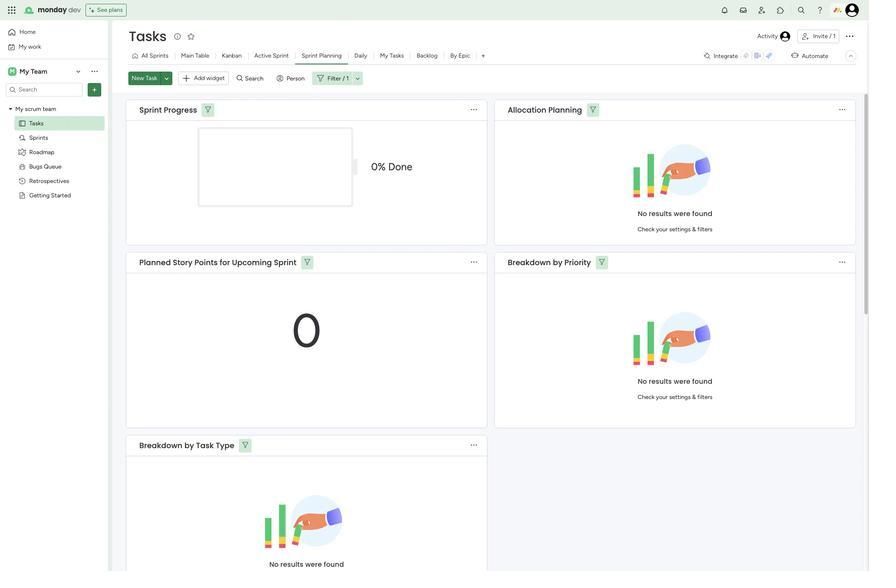 Task type: locate. For each thing, give the bounding box(es) containing it.
/ right invite
[[830, 33, 832, 40]]

0 vertical spatial filters
[[698, 226, 713, 233]]

public board image for tasks
[[18, 119, 26, 127]]

by
[[450, 52, 457, 59]]

1 check from the top
[[638, 226, 655, 233]]

angle down image
[[165, 75, 169, 82]]

2 vertical spatial were
[[305, 560, 322, 569]]

1 vertical spatial /
[[343, 75, 345, 82]]

/ for invite
[[830, 33, 832, 40]]

option
[[0, 101, 108, 103]]

1 vertical spatial results
[[649, 377, 672, 386]]

1 for filter / 1
[[346, 75, 349, 82]]

planning right 'allocation'
[[549, 105, 582, 115]]

1 vertical spatial were
[[674, 377, 691, 386]]

public board image for getting started
[[18, 191, 26, 199]]

Search in workspace field
[[18, 85, 71, 94]]

0 vertical spatial v2 funnel image
[[599, 259, 605, 266]]

invite / 1
[[813, 33, 836, 40]]

public board image left the getting
[[18, 191, 26, 199]]

caret down image
[[9, 106, 12, 112]]

0 horizontal spatial 1
[[346, 75, 349, 82]]

your
[[656, 226, 668, 233], [656, 393, 668, 401]]

public board image
[[18, 119, 26, 127], [18, 191, 26, 199]]

2 horizontal spatial tasks
[[390, 52, 404, 59]]

1 vertical spatial breakdown
[[139, 440, 182, 451]]

0 vertical spatial results
[[649, 209, 672, 218]]

bugs
[[29, 163, 42, 170]]

0 vertical spatial by
[[553, 257, 563, 268]]

v2 search image
[[237, 74, 243, 83]]

tasks left the backlog
[[390, 52, 404, 59]]

0 vertical spatial were
[[674, 209, 691, 218]]

0 main content
[[112, 93, 869, 571]]

no for allocation planning
[[638, 209, 647, 218]]

sprints right all on the left top of the page
[[150, 52, 168, 59]]

allocation planning
[[508, 105, 582, 115]]

all sprints button
[[128, 49, 175, 63]]

1 vertical spatial tasks
[[390, 52, 404, 59]]

sprint planning
[[302, 52, 342, 59]]

1 vertical spatial by
[[184, 440, 194, 451]]

1 vertical spatial filters
[[698, 393, 713, 401]]

1 vertical spatial sprints
[[29, 134, 48, 141]]

1 vertical spatial 1
[[346, 75, 349, 82]]

0 vertical spatial check your settings & filters
[[638, 226, 713, 233]]

2 vertical spatial found
[[324, 560, 344, 569]]

were for breakdown by priority
[[674, 377, 691, 386]]

v2 funnel image
[[599, 259, 605, 266], [242, 442, 248, 449]]

0 vertical spatial sprints
[[150, 52, 168, 59]]

1 horizontal spatial /
[[830, 33, 832, 40]]

0%
[[371, 161, 386, 173]]

tasks up all on the left top of the page
[[129, 27, 167, 46]]

kanban button
[[216, 49, 248, 63]]

tasks
[[129, 27, 167, 46], [390, 52, 404, 59], [29, 120, 44, 127]]

filters for allocation planning
[[698, 226, 713, 233]]

breakdown for breakdown by priority
[[508, 257, 551, 268]]

main table
[[181, 52, 209, 59]]

0 vertical spatial check
[[638, 226, 655, 233]]

see
[[97, 6, 107, 14]]

0 vertical spatial no results were found
[[638, 209, 713, 218]]

sprints inside 'button'
[[150, 52, 168, 59]]

breakdown
[[508, 257, 551, 268], [139, 440, 182, 451]]

2 settings from the top
[[669, 393, 691, 401]]

2 public board image from the top
[[18, 191, 26, 199]]

1 vertical spatial task
[[196, 440, 214, 451]]

active sprint button
[[248, 49, 295, 63]]

notifications image
[[721, 6, 729, 14]]

1 vertical spatial no results were found
[[638, 377, 713, 386]]

found for breakdown by priority
[[692, 377, 713, 386]]

1 horizontal spatial planning
[[549, 105, 582, 115]]

1 horizontal spatial v2 funnel image
[[305, 259, 310, 266]]

1 horizontal spatial task
[[196, 440, 214, 451]]

planning inside 0 main content
[[549, 105, 582, 115]]

check your settings & filters
[[638, 226, 713, 233], [638, 393, 713, 401]]

table
[[195, 52, 209, 59]]

add to favorites image
[[187, 32, 195, 40]]

retrospectives
[[29, 177, 69, 184]]

home button
[[5, 25, 91, 39]]

2 filters from the top
[[698, 393, 713, 401]]

0 vertical spatial planning
[[319, 52, 342, 59]]

by left priority
[[553, 257, 563, 268]]

settings for breakdown by priority
[[669, 393, 691, 401]]

my right caret down icon
[[15, 105, 23, 112]]

1
[[833, 33, 836, 40], [346, 75, 349, 82]]

planning up the filter
[[319, 52, 342, 59]]

team
[[43, 105, 56, 112]]

1 vertical spatial check
[[638, 393, 655, 401]]

1 vertical spatial planning
[[549, 105, 582, 115]]

my left work
[[19, 43, 27, 50]]

arrow down image
[[353, 73, 363, 84]]

no results were found for allocation planning
[[638, 209, 713, 218]]

sprints up 'roadmap'
[[29, 134, 48, 141]]

sprint up person
[[302, 52, 318, 59]]

v2 funnel image right type
[[242, 442, 248, 449]]

my tasks button
[[374, 49, 410, 63]]

1 your from the top
[[656, 226, 668, 233]]

were for allocation planning
[[674, 209, 691, 218]]

no results were found
[[638, 209, 713, 218], [638, 377, 713, 386], [269, 560, 344, 569]]

help image
[[816, 6, 824, 14]]

monday
[[38, 5, 67, 15]]

1 horizontal spatial by
[[553, 257, 563, 268]]

2 check your settings & filters from the top
[[638, 393, 713, 401]]

0 horizontal spatial by
[[184, 440, 194, 451]]

/ right the filter
[[343, 75, 345, 82]]

home
[[19, 28, 36, 36]]

2 vertical spatial results
[[280, 560, 304, 569]]

task inside button
[[146, 75, 157, 82]]

1 right invite
[[833, 33, 836, 40]]

collapse board header image
[[848, 53, 854, 59]]

found for allocation planning
[[692, 209, 713, 218]]

select product image
[[8, 6, 16, 14]]

settings
[[669, 226, 691, 233], [669, 393, 691, 401]]

by
[[553, 257, 563, 268], [184, 440, 194, 451]]

0 vertical spatial found
[[692, 209, 713, 218]]

1 vertical spatial public board image
[[18, 191, 26, 199]]

2 check from the top
[[638, 393, 655, 401]]

v2 funnel image
[[205, 107, 211, 113], [590, 107, 596, 113], [305, 259, 310, 266]]

your for breakdown by priority
[[656, 393, 668, 401]]

0 vertical spatial your
[[656, 226, 668, 233]]

1 vertical spatial found
[[692, 377, 713, 386]]

my inside workspace selection element
[[19, 67, 29, 75]]

1 public board image from the top
[[18, 119, 26, 127]]

/ for filter
[[343, 75, 345, 82]]

0 horizontal spatial task
[[146, 75, 157, 82]]

check
[[638, 226, 655, 233], [638, 393, 655, 401]]

1 horizontal spatial v2 funnel image
[[599, 259, 605, 266]]

sprints
[[150, 52, 168, 59], [29, 134, 48, 141]]

0 vertical spatial public board image
[[18, 119, 26, 127]]

1 check your settings & filters from the top
[[638, 226, 713, 233]]

planning inside button
[[319, 52, 342, 59]]

0 vertical spatial &
[[692, 226, 696, 233]]

results
[[649, 209, 672, 218], [649, 377, 672, 386], [280, 560, 304, 569]]

active sprint
[[254, 52, 289, 59]]

0 horizontal spatial /
[[343, 75, 345, 82]]

0 vertical spatial 1
[[833, 33, 836, 40]]

task right new
[[146, 75, 157, 82]]

dapulse drag handle 3 image
[[131, 107, 135, 113]]

/
[[830, 33, 832, 40], [343, 75, 345, 82]]

planned story points for upcoming sprint
[[139, 257, 296, 268]]

results for breakdown by priority
[[649, 377, 672, 386]]

were
[[674, 209, 691, 218], [674, 377, 691, 386], [305, 560, 322, 569]]

1 horizontal spatial breakdown
[[508, 257, 551, 268]]

v2 funnel image right priority
[[599, 259, 605, 266]]

dev
[[68, 5, 81, 15]]

active
[[254, 52, 271, 59]]

1 left arrow down image
[[346, 75, 349, 82]]

story
[[173, 257, 193, 268]]

0 vertical spatial options image
[[845, 31, 855, 41]]

more dots image for breakdown by priority
[[840, 259, 846, 266]]

task
[[146, 75, 157, 82], [196, 440, 214, 451]]

v2 funnel image for breakdown by priority
[[599, 259, 605, 266]]

0 horizontal spatial options image
[[90, 85, 99, 94]]

found
[[692, 209, 713, 218], [692, 377, 713, 386], [324, 560, 344, 569]]

person
[[287, 75, 305, 82]]

2 horizontal spatial v2 funnel image
[[590, 107, 596, 113]]

workspace image
[[8, 67, 17, 76]]

0 vertical spatial breakdown
[[508, 257, 551, 268]]

1 horizontal spatial sprints
[[150, 52, 168, 59]]

0 horizontal spatial planning
[[319, 52, 342, 59]]

0 vertical spatial settings
[[669, 226, 691, 233]]

1 vertical spatial settings
[[669, 393, 691, 401]]

activity button
[[754, 30, 794, 43]]

0 horizontal spatial sprints
[[29, 134, 48, 141]]

see plans button
[[86, 4, 127, 17]]

activity
[[758, 33, 778, 40]]

maria williams image
[[846, 3, 859, 17]]

my right workspace image
[[19, 67, 29, 75]]

more dots image
[[471, 107, 477, 113], [840, 107, 846, 113], [471, 259, 477, 266], [840, 259, 846, 266]]

options image down workspace options image on the top left of the page
[[90, 85, 99, 94]]

tasks down my scrum team
[[29, 120, 44, 127]]

0 horizontal spatial v2 funnel image
[[242, 442, 248, 449]]

/ inside 'button'
[[830, 33, 832, 40]]

0 horizontal spatial tasks
[[29, 120, 44, 127]]

invite members image
[[758, 6, 766, 14]]

monday dev
[[38, 5, 81, 15]]

Search field
[[243, 73, 268, 84]]

& for breakdown by priority
[[692, 393, 696, 401]]

by epic button
[[444, 49, 477, 63]]

check your settings & filters for breakdown by priority
[[638, 393, 713, 401]]

breakdown by priority
[[508, 257, 591, 268]]

public board image down scrum
[[18, 119, 26, 127]]

0 vertical spatial no
[[638, 209, 647, 218]]

&
[[692, 226, 696, 233], [692, 393, 696, 401]]

1 vertical spatial your
[[656, 393, 668, 401]]

dapulse integrations image
[[704, 53, 710, 59]]

1 filters from the top
[[698, 226, 713, 233]]

0 horizontal spatial breakdown
[[139, 440, 182, 451]]

add
[[194, 75, 205, 82]]

breakdown for breakdown by task type
[[139, 440, 182, 451]]

0 vertical spatial tasks
[[129, 27, 167, 46]]

points
[[195, 257, 218, 268]]

sprint
[[273, 52, 289, 59], [302, 52, 318, 59], [139, 105, 162, 115], [274, 257, 296, 268]]

sprint right active on the top of the page
[[273, 52, 289, 59]]

check for allocation planning
[[638, 226, 655, 233]]

task left type
[[196, 440, 214, 451]]

planning for sprint planning
[[319, 52, 342, 59]]

2 your from the top
[[656, 393, 668, 401]]

autopilot image
[[792, 50, 799, 61]]

1 inside invite / 1 'button'
[[833, 33, 836, 40]]

1 vertical spatial options image
[[90, 85, 99, 94]]

1 vertical spatial &
[[692, 393, 696, 401]]

0 vertical spatial /
[[830, 33, 832, 40]]

1 vertical spatial v2 funnel image
[[242, 442, 248, 449]]

filters
[[698, 226, 713, 233], [698, 393, 713, 401]]

no
[[638, 209, 647, 218], [638, 377, 647, 386], [269, 560, 279, 569]]

1 horizontal spatial 1
[[833, 33, 836, 40]]

dapulse drag handle 3 image
[[500, 107, 503, 113], [131, 259, 135, 266], [500, 259, 503, 266]]

my
[[19, 43, 27, 50], [380, 52, 388, 59], [19, 67, 29, 75], [15, 105, 23, 112]]

planning for allocation planning
[[549, 105, 582, 115]]

1 vertical spatial check your settings & filters
[[638, 393, 713, 401]]

1 & from the top
[[692, 226, 696, 233]]

1 vertical spatial no
[[638, 377, 647, 386]]

v2 funnel image for no results were found
[[590, 107, 596, 113]]

sprint planning button
[[295, 49, 348, 63]]

progress
[[164, 105, 197, 115]]

my right the daily
[[380, 52, 388, 59]]

1 settings from the top
[[669, 226, 691, 233]]

by left type
[[184, 440, 194, 451]]

2 & from the top
[[692, 393, 696, 401]]

options image up collapse board header image
[[845, 31, 855, 41]]

list box
[[0, 100, 108, 317]]

allocation
[[508, 105, 547, 115]]

options image
[[845, 31, 855, 41], [90, 85, 99, 94]]

0 vertical spatial task
[[146, 75, 157, 82]]



Task type: vqa. For each thing, say whether or not it's contained in the screenshot.
4th feature from the top
no



Task type: describe. For each thing, give the bounding box(es) containing it.
integrate
[[714, 52, 738, 60]]

roadmap
[[29, 148, 54, 156]]

1 horizontal spatial tasks
[[129, 27, 167, 46]]

settings for allocation planning
[[669, 226, 691, 233]]

new task button
[[128, 72, 161, 85]]

done
[[388, 161, 412, 173]]

invite
[[813, 33, 828, 40]]

sprint right upcoming
[[274, 257, 296, 268]]

for
[[220, 257, 230, 268]]

invite / 1 button
[[798, 30, 840, 43]]

workspace selection element
[[8, 66, 49, 76]]

more dots image for allocation planning
[[840, 107, 846, 113]]

filters for breakdown by priority
[[698, 393, 713, 401]]

sprint right dapulse drag handle 3 icon
[[139, 105, 162, 115]]

getting
[[29, 192, 50, 199]]

main table button
[[175, 49, 216, 63]]

new task
[[132, 75, 157, 82]]

by epic
[[450, 52, 470, 59]]

getting started
[[29, 192, 71, 199]]

tasks inside button
[[390, 52, 404, 59]]

add widget
[[194, 75, 225, 82]]

add widget button
[[178, 72, 229, 85]]

by for task
[[184, 440, 194, 451]]

all sprints
[[141, 52, 168, 59]]

v2 funnel image for 0
[[305, 259, 310, 266]]

my work
[[19, 43, 41, 50]]

queue
[[44, 163, 62, 170]]

search everything image
[[797, 6, 806, 14]]

dapulse drag handle 3 image for allocation planning
[[500, 107, 503, 113]]

no results were found for breakdown by priority
[[638, 377, 713, 386]]

results for allocation planning
[[649, 209, 672, 218]]

automate
[[802, 52, 829, 60]]

sprint inside "button"
[[273, 52, 289, 59]]

plans
[[109, 6, 123, 14]]

kanban
[[222, 52, 242, 59]]

upcoming
[[232, 257, 272, 268]]

0% done
[[371, 161, 412, 173]]

all
[[141, 52, 148, 59]]

add view image
[[482, 53, 485, 59]]

bugs queue
[[29, 163, 62, 170]]

my team
[[19, 67, 47, 75]]

2 vertical spatial no
[[269, 560, 279, 569]]

main
[[181, 52, 194, 59]]

check for breakdown by priority
[[638, 393, 655, 401]]

inbox image
[[739, 6, 748, 14]]

person button
[[273, 72, 310, 85]]

see plans
[[97, 6, 123, 14]]

daily
[[354, 52, 367, 59]]

0 horizontal spatial v2 funnel image
[[205, 107, 211, 113]]

backlog button
[[410, 49, 444, 63]]

1 horizontal spatial options image
[[845, 31, 855, 41]]

team
[[31, 67, 47, 75]]

more dots image for planned story points for upcoming sprint
[[471, 259, 477, 266]]

scrum
[[25, 105, 41, 112]]

type
[[216, 440, 234, 451]]

epic
[[459, 52, 470, 59]]

more dots image for sprint progress
[[471, 107, 477, 113]]

my tasks
[[380, 52, 404, 59]]

daily button
[[348, 49, 374, 63]]

started
[[51, 192, 71, 199]]

my scrum team
[[15, 105, 56, 112]]

work
[[28, 43, 41, 50]]

sprints inside list box
[[29, 134, 48, 141]]

planned
[[139, 257, 171, 268]]

my work button
[[5, 40, 91, 54]]

2 vertical spatial tasks
[[29, 120, 44, 127]]

task inside 0 main content
[[196, 440, 214, 451]]

breakdown by task type
[[139, 440, 234, 451]]

by for priority
[[553, 257, 563, 268]]

my for my scrum team
[[15, 105, 23, 112]]

list box containing my scrum team
[[0, 100, 108, 317]]

0
[[292, 303, 322, 359]]

v2 funnel image for breakdown by task type
[[242, 442, 248, 449]]

sprint progress
[[139, 105, 197, 115]]

Tasks field
[[127, 27, 169, 46]]

m
[[10, 68, 15, 75]]

sprint inside button
[[302, 52, 318, 59]]

dapulse drag handle 3 image for planned story points for upcoming sprint
[[131, 259, 135, 266]]

2 vertical spatial no results were found
[[269, 560, 344, 569]]

more dots image
[[471, 442, 477, 449]]

no for breakdown by priority
[[638, 377, 647, 386]]

filter / 1
[[328, 75, 349, 82]]

apps image
[[777, 6, 785, 14]]

your for allocation planning
[[656, 226, 668, 233]]

1 for invite / 1
[[833, 33, 836, 40]]

priority
[[565, 257, 591, 268]]

new
[[132, 75, 144, 82]]

backlog
[[417, 52, 438, 59]]

& for allocation planning
[[692, 226, 696, 233]]

my for my tasks
[[380, 52, 388, 59]]

widget
[[206, 75, 225, 82]]

my for my team
[[19, 67, 29, 75]]

check your settings & filters for allocation planning
[[638, 226, 713, 233]]

dapulse drag handle 3 image for breakdown by priority
[[500, 259, 503, 266]]

workspace options image
[[90, 67, 99, 76]]

my for my work
[[19, 43, 27, 50]]

filter
[[328, 75, 341, 82]]

show board description image
[[172, 32, 183, 41]]



